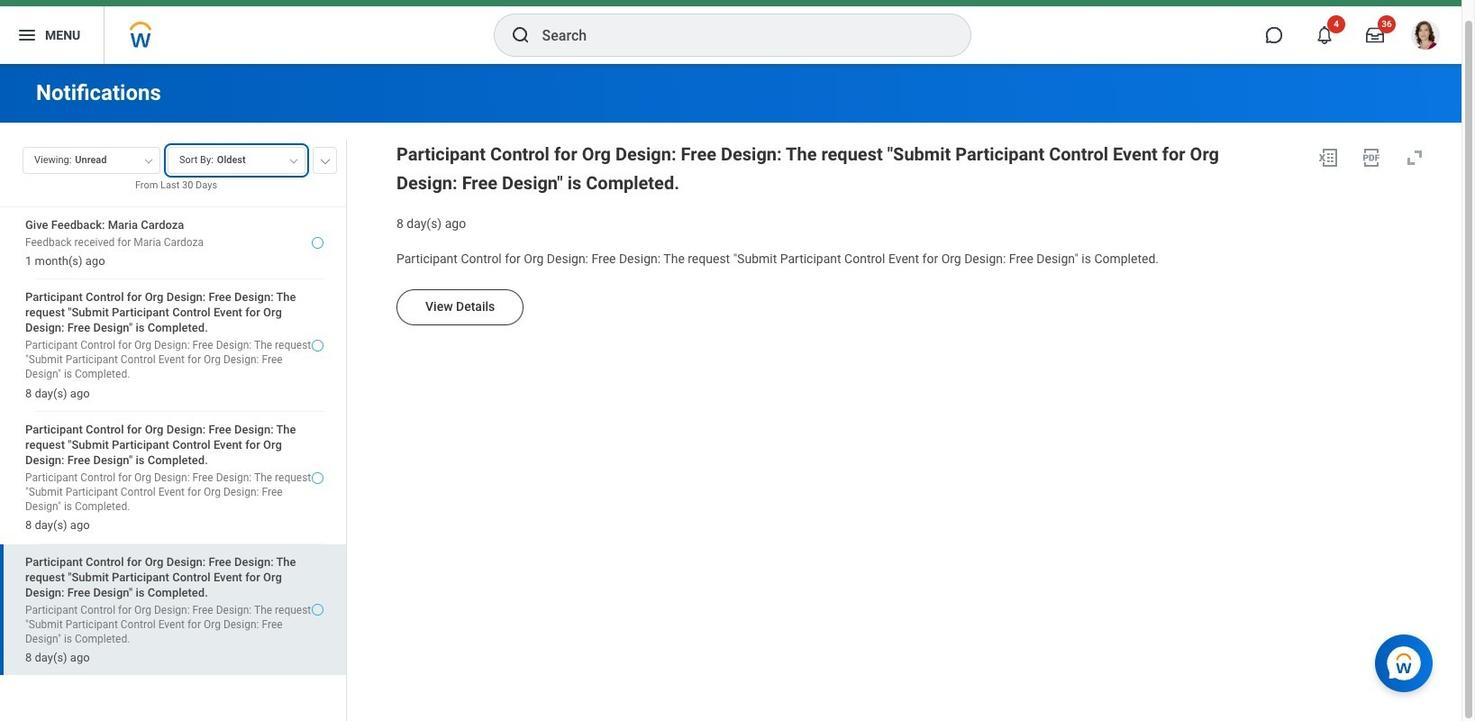 Task type: vqa. For each thing, say whether or not it's contained in the screenshot.
Neutral Good image at right
no



Task type: locate. For each thing, give the bounding box(es) containing it.
1 mark read image from the top
[[312, 238, 324, 249]]

0 vertical spatial mark read image
[[312, 340, 324, 352]]

1 mark read image from the top
[[312, 340, 324, 352]]

0 vertical spatial mark read image
[[312, 238, 324, 249]]

mark read image
[[312, 340, 324, 352], [312, 604, 324, 616]]

justify image
[[16, 24, 38, 46]]

Search Workday  search field
[[542, 15, 933, 55]]

main content
[[0, 64, 1462, 721]]

tab panel
[[0, 139, 346, 721]]

1 vertical spatial mark read image
[[312, 472, 324, 484]]

notifications large image
[[1316, 26, 1334, 44]]

inbox large image
[[1367, 26, 1385, 44]]

2 mark read image from the top
[[312, 472, 324, 484]]

search image
[[510, 24, 531, 46]]

1 vertical spatial mark read image
[[312, 604, 324, 616]]

region
[[397, 140, 1433, 232]]

banner
[[0, 0, 1462, 64]]

mark read image
[[312, 238, 324, 249], [312, 472, 324, 484]]



Task type: describe. For each thing, give the bounding box(es) containing it.
view printable version (pdf) image
[[1361, 147, 1383, 169]]

profile logan mcneil image
[[1412, 21, 1440, 53]]

inbox items list box
[[0, 206, 346, 721]]

fullscreen image
[[1404, 147, 1426, 169]]

2 mark read image from the top
[[312, 604, 324, 616]]

export to excel image
[[1318, 147, 1340, 169]]

more image
[[320, 155, 331, 164]]



